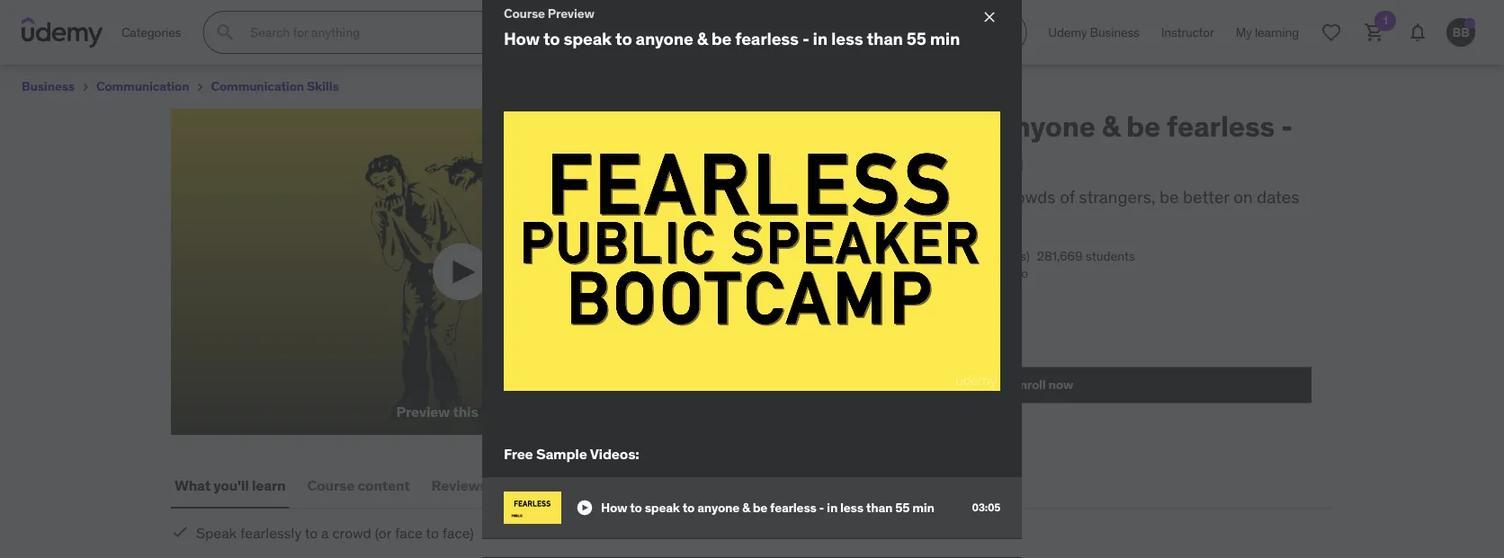 Task type: describe. For each thing, give the bounding box(es) containing it.
less for how to speak to anyone & be fearless - in less than 55 min
[[840, 500, 864, 516]]

what you'll learn button
[[171, 464, 289, 508]]

instructors
[[509, 476, 583, 495]]

enroll now button
[[774, 368, 1312, 404]]

1x button
[[583, 396, 626, 427]]

min for how to speak to anyone & be fearless - in less than 55 min learn to quickly connect with crowds of strangers, be better on dates or ace that job interview.
[[973, 142, 1024, 178]]

sample
[[536, 446, 587, 464]]

forward 5 seconds image
[[634, 401, 656, 422]]

mendoza
[[884, 290, 936, 307]]

[auto]
[[917, 315, 952, 331]]

fearless for how to speak to anyone & be fearless - in less than 55 min
[[770, 500, 817, 516]]

free for free tutorial
[[781, 250, 803, 264]]

0 vertical spatial small image
[[576, 500, 594, 518]]

strangers,
[[1079, 186, 1156, 207]]

fearlessly
[[240, 524, 301, 543]]

than inside course preview how to speak to anyone & be fearless - in less than 55 min
[[867, 28, 903, 50]]

speak inside course preview how to speak to anyone & be fearless - in less than 55 min
[[564, 28, 612, 50]]

udemy business
[[1048, 24, 1140, 40]]

be inside course preview how to speak to anyone & be fearless - in less than 55 min
[[711, 28, 732, 50]]

this
[[453, 403, 478, 421]]

speak for how to speak to anyone & be fearless - in less than 55 min
[[645, 500, 680, 516]]

0 horizontal spatial of
[[915, 265, 926, 281]]

crowd
[[332, 524, 371, 543]]

skills
[[307, 78, 339, 94]]

communication link
[[96, 76, 189, 98]]

& for how to speak to anyone & be fearless - in less than 55 min
[[742, 500, 750, 516]]

1x
[[599, 403, 610, 419]]

subtitles image
[[895, 401, 917, 422]]

small image
[[856, 265, 874, 283]]

how inside course preview how to speak to anyone & be fearless - in less than 55 min
[[504, 28, 540, 50]]

course for course content
[[307, 476, 355, 495]]

57min
[[877, 265, 912, 281]]

0:03
[[668, 403, 694, 419]]

students
[[1086, 248, 1135, 264]]

course
[[481, 403, 527, 421]]

rewind 5 seconds image
[[553, 401, 575, 422]]

than for how to speak to anyone & be fearless - in less than 55 min
[[866, 500, 893, 516]]

in for how to speak to anyone & be fearless - in less than 55 min
[[827, 500, 838, 516]]

281,669 students
[[1037, 248, 1135, 264]]

in for how to speak to anyone & be fearless - in less than 55 min learn to quickly connect with crowds of strangers, be better on dates or ace that job interview.
[[774, 142, 799, 178]]

& inside course preview how to speak to anyone & be fearless - in less than 55 min
[[697, 28, 708, 50]]

how to speak to anyone & be fearless - in less than 55 min dialog
[[482, 0, 1022, 540]]

how to speak to anyone & be fearless - in less than 55 min
[[601, 500, 935, 516]]

fullscreen image
[[964, 401, 985, 422]]

preview inside button
[[396, 403, 450, 421]]

(or
[[375, 524, 391, 543]]

how for how to speak to anyone & be fearless - in less than 55 min
[[601, 500, 627, 516]]

/
[[696, 403, 703, 419]]

- for how to speak to anyone & be fearless - in less than 55 min learn to quickly connect with crowds of strangers, be better on dates or ace that job interview.
[[1281, 108, 1293, 144]]

0:03 / 3:05
[[668, 403, 731, 419]]

speak for how to speak to anyone & be fearless - in less than 55 min learn to quickly connect with crowds of strangers, be better on dates or ace that job interview.
[[875, 108, 957, 144]]

business link
[[22, 76, 75, 98]]

udemy
[[1048, 24, 1087, 40]]

demand
[[949, 265, 995, 281]]

created by ricardo mendoza
[[774, 290, 936, 307]]

communication skills
[[211, 78, 339, 94]]

(13,234
[[944, 248, 985, 264]]

xsmall image
[[193, 80, 207, 94]]

(13,234 ratings)
[[944, 248, 1030, 264]]

learn
[[774, 186, 817, 207]]

55 for how to speak to anyone & be fearless - in less than 55 min learn to quickly connect with crowds of strangers, be better on dates or ace that job interview.
[[933, 142, 967, 178]]

connect
[[899, 186, 960, 207]]

pause image
[[519, 401, 541, 422]]

55 for how to speak to anyone & be fearless - in less than 55 min
[[895, 500, 910, 516]]

fearless inside course preview how to speak to anyone & be fearless - in less than 55 min
[[735, 28, 799, 50]]

03:05
[[972, 501, 1000, 515]]

udemy image
[[22, 17, 103, 48]]

of inside how to speak to anyone & be fearless - in less than 55 min learn to quickly connect with crowds of strangers, be better on dates or ace that job interview.
[[1060, 186, 1075, 207]]

4.5
[[856, 248, 874, 264]]

by
[[822, 290, 835, 307]]

speak fearlessly to a crowd (or face to face)
[[196, 524, 474, 543]]

what you'll learn
[[175, 476, 286, 495]]

- for how to speak to anyone & be fearless - in less than 55 min
[[819, 500, 824, 516]]



Task type: locate. For each thing, give the bounding box(es) containing it.
0 vertical spatial than
[[867, 28, 903, 50]]

communication skills link
[[211, 76, 339, 98]]

english for english [auto]
[[873, 315, 914, 331]]

course content button
[[304, 464, 413, 508]]

anyone inside course preview how to speak to anyone & be fearless - in less than 55 min
[[636, 28, 693, 50]]

0 vertical spatial anyone
[[636, 28, 693, 50]]

course content
[[307, 476, 410, 495]]

1 vertical spatial small image
[[171, 524, 189, 542]]

business right the udemy
[[1090, 24, 1140, 40]]

communication
[[96, 78, 189, 94], [211, 78, 304, 94]]

2 vertical spatial -
[[819, 500, 824, 516]]

0 vertical spatial course
[[504, 6, 545, 22]]

free left tutorial on the right top
[[781, 250, 803, 264]]

speak inside how to speak to anyone & be fearless - in less than 55 min learn to quickly connect with crowds of strangers, be better on dates or ace that job interview.
[[875, 108, 957, 144]]

course inside button
[[307, 476, 355, 495]]

be
[[711, 28, 732, 50], [1126, 108, 1161, 144], [1160, 186, 1179, 207], [753, 500, 768, 516]]

2 vertical spatial anyone
[[697, 500, 740, 516]]

videos:
[[590, 446, 639, 464]]

0 vertical spatial less
[[831, 28, 863, 50]]

course inside course preview how to speak to anyone & be fearless - in less than 55 min
[[504, 6, 545, 22]]

enroll
[[1012, 377, 1046, 393]]

anyone for how to speak to anyone & be fearless - in less than 55 min
[[697, 500, 740, 516]]

1 horizontal spatial speak
[[645, 500, 680, 516]]

free inside how to speak to anyone & be fearless - in less than 55 min dialog
[[504, 446, 533, 464]]

1 vertical spatial business
[[22, 78, 75, 94]]

2 vertical spatial min
[[912, 500, 935, 516]]

& inside how to speak to anyone & be fearless - in less than 55 min learn to quickly connect with crowds of strangers, be better on dates or ace that job interview.
[[1102, 108, 1120, 144]]

reviews
[[431, 476, 487, 495]]

udemy business link
[[1038, 11, 1150, 54]]

that
[[824, 210, 855, 231]]

progress bar slider
[[515, 375, 990, 396]]

speak
[[564, 28, 612, 50], [875, 108, 957, 144], [645, 500, 680, 516]]

281,669
[[1037, 248, 1083, 264]]

of left on-
[[915, 265, 926, 281]]

1 vertical spatial of
[[915, 265, 926, 281]]

2 vertical spatial fearless
[[770, 500, 817, 516]]

1 vertical spatial -
[[1281, 108, 1293, 144]]

created
[[774, 290, 819, 307]]

1 vertical spatial 55
[[933, 142, 967, 178]]

0 horizontal spatial anyone
[[636, 28, 693, 50]]

1 horizontal spatial of
[[1060, 186, 1075, 207]]

-
[[802, 28, 809, 50], [1281, 108, 1293, 144], [819, 500, 824, 516]]

less inside course preview how to speak to anyone & be fearless - in less than 55 min
[[831, 28, 863, 50]]

0 vertical spatial fearless
[[735, 28, 799, 50]]

preview this course button
[[171, 109, 752, 436]]

instructor
[[1161, 24, 1214, 40]]

fearless inside how to speak to anyone & be fearless - in less than 55 min learn to quickly connect with crowds of strangers, be better on dates or ace that job interview.
[[1167, 108, 1275, 144]]

0 vertical spatial free
[[781, 250, 803, 264]]

small image
[[576, 500, 594, 518], [171, 524, 189, 542]]

business left xsmall image
[[22, 78, 75, 94]]

3:05
[[706, 403, 731, 419]]

how inside how to speak to anyone & be fearless - in less than 55 min learn to quickly connect with crowds of strangers, be better on dates or ace that job interview.
[[774, 108, 835, 144]]

crowds
[[1001, 186, 1056, 207]]

closed captions image
[[851, 316, 866, 331]]

1 vertical spatial speak
[[875, 108, 957, 144]]

1 vertical spatial free
[[504, 446, 533, 464]]

1 horizontal spatial how
[[601, 500, 627, 516]]

small image down the instructors
[[576, 500, 594, 518]]

- inside course preview how to speak to anyone & be fearless - in less than 55 min
[[802, 28, 809, 50]]

2 horizontal spatial &
[[1102, 108, 1120, 144]]

in inside course preview how to speak to anyone & be fearless - in less than 55 min
[[813, 28, 828, 50]]

0 horizontal spatial small image
[[171, 524, 189, 542]]

anyone for how to speak to anyone & be fearless - in less than 55 min learn to quickly connect with crowds of strangers, be better on dates or ace that job interview.
[[998, 108, 1096, 144]]

min inside how to speak to anyone & be fearless - in less than 55 min learn to quickly connect with crowds of strangers, be better on dates or ace that job interview.
[[973, 142, 1024, 178]]

course preview how to speak to anyone & be fearless - in less than 55 min
[[504, 6, 960, 50]]

face)
[[442, 524, 474, 543]]

xsmall image
[[78, 80, 93, 94]]

1 vertical spatial &
[[1102, 108, 1120, 144]]

english down ricardo mendoza link
[[873, 315, 914, 331]]

0 horizontal spatial &
[[697, 28, 708, 50]]

than for how to speak to anyone & be fearless - in less than 55 min learn to quickly connect with crowds of strangers, be better on dates or ace that job interview.
[[865, 142, 927, 178]]

in
[[813, 28, 828, 50], [774, 142, 799, 178], [827, 500, 838, 516]]

0 horizontal spatial course
[[307, 476, 355, 495]]

communication right xsmall icon
[[211, 78, 304, 94]]

you'll
[[213, 476, 249, 495]]

than inside how to speak to anyone & be fearless - in less than 55 min learn to quickly connect with crowds of strangers, be better on dates or ace that job interview.
[[865, 142, 927, 178]]

less
[[831, 28, 863, 50], [805, 142, 859, 178], [840, 500, 864, 516]]

quickly
[[841, 186, 894, 207]]

on
[[1234, 186, 1253, 207]]

instructors button
[[505, 464, 586, 508]]

english
[[795, 315, 837, 331], [873, 315, 914, 331]]

what
[[175, 476, 210, 495]]

2 vertical spatial less
[[840, 500, 864, 516]]

english down the "by"
[[795, 315, 837, 331]]

on-
[[929, 265, 949, 281]]

1 vertical spatial less
[[805, 142, 859, 178]]

1 vertical spatial course
[[307, 476, 355, 495]]

2 communication from the left
[[211, 78, 304, 94]]

2 horizontal spatial speak
[[875, 108, 957, 144]]

0 horizontal spatial business
[[22, 78, 75, 94]]

0 vertical spatial min
[[930, 28, 960, 50]]

preview
[[548, 6, 594, 22], [396, 403, 450, 421]]

57min of on-demand video
[[877, 265, 1028, 281]]

1 horizontal spatial free
[[781, 250, 803, 264]]

settings image
[[929, 401, 951, 422]]

- inside how to speak to anyone & be fearless - in less than 55 min learn to quickly connect with crowds of strangers, be better on dates or ace that job interview.
[[1281, 108, 1293, 144]]

1 english from the left
[[795, 315, 837, 331]]

preview this course
[[396, 403, 527, 421]]

1 horizontal spatial small image
[[576, 500, 594, 518]]

& for how to speak to anyone & be fearless - in less than 55 min learn to quickly connect with crowds of strangers, be better on dates or ace that job interview.
[[1102, 108, 1120, 144]]

1 horizontal spatial preview
[[548, 6, 594, 22]]

dates
[[1257, 186, 1300, 207]]

ratings)
[[988, 248, 1030, 264]]

a
[[321, 524, 329, 543]]

communication for communication skills
[[211, 78, 304, 94]]

2 english from the left
[[873, 315, 914, 331]]

55
[[907, 28, 926, 50], [933, 142, 967, 178], [895, 500, 910, 516]]

or
[[774, 210, 789, 231]]

min
[[930, 28, 960, 50], [973, 142, 1024, 178], [912, 500, 935, 516]]

anyone
[[636, 28, 693, 50], [998, 108, 1096, 144], [697, 500, 740, 516]]

2 vertical spatial in
[[827, 500, 838, 516]]

0 vertical spatial speak
[[564, 28, 612, 50]]

free for free sample videos:
[[504, 446, 533, 464]]

mute image
[[861, 401, 883, 422]]

0 vertical spatial &
[[697, 28, 708, 50]]

preview inside course preview how to speak to anyone & be fearless - in less than 55 min
[[548, 6, 594, 22]]

0 horizontal spatial how
[[504, 28, 540, 50]]

in inside how to speak to anyone & be fearless - in less than 55 min learn to quickly connect with crowds of strangers, be better on dates or ace that job interview.
[[774, 142, 799, 178]]

interview.
[[887, 210, 960, 231]]

0 vertical spatial in
[[813, 28, 828, 50]]

of
[[1060, 186, 1075, 207], [915, 265, 926, 281]]

of right crowds
[[1060, 186, 1075, 207]]

0 vertical spatial of
[[1060, 186, 1075, 207]]

1 horizontal spatial -
[[819, 500, 824, 516]]

free sample videos:
[[504, 446, 639, 464]]

0 vertical spatial preview
[[548, 6, 594, 22]]

to
[[543, 28, 560, 50], [615, 28, 632, 50], [841, 108, 869, 144], [963, 108, 992, 144], [821, 186, 836, 207], [630, 500, 642, 516], [683, 500, 695, 516], [305, 524, 318, 543], [426, 524, 439, 543]]

55 inside how to speak to anyone & be fearless - in less than 55 min learn to quickly connect with crowds of strangers, be better on dates or ace that job interview.
[[933, 142, 967, 178]]

now
[[1049, 377, 1073, 393]]

1 vertical spatial anyone
[[998, 108, 1096, 144]]

better
[[1183, 186, 1230, 207]]

how for how to speak to anyone & be fearless - in less than 55 min learn to quickly connect with crowds of strangers, be better on dates or ace that job interview.
[[774, 108, 835, 144]]

1 horizontal spatial communication
[[211, 78, 304, 94]]

min for how to speak to anyone & be fearless - in less than 55 min
[[912, 500, 935, 516]]

2 vertical spatial &
[[742, 500, 750, 516]]

instructor link
[[1150, 11, 1225, 54]]

speak
[[196, 524, 237, 543]]

0 horizontal spatial speak
[[564, 28, 612, 50]]

1 horizontal spatial &
[[742, 500, 750, 516]]

course language image
[[774, 317, 788, 331]]

english for english
[[795, 315, 837, 331]]

tutorial
[[805, 250, 841, 264]]

than
[[867, 28, 903, 50], [865, 142, 927, 178], [866, 500, 893, 516]]

0 horizontal spatial free
[[504, 446, 533, 464]]

55 inside course preview how to speak to anyone & be fearless - in less than 55 min
[[907, 28, 926, 50]]

1 vertical spatial in
[[774, 142, 799, 178]]

english [auto]
[[873, 315, 952, 331]]

less inside how to speak to anyone & be fearless - in less than 55 min learn to quickly connect with crowds of strangers, be better on dates or ace that job interview.
[[805, 142, 859, 178]]

1 vertical spatial fearless
[[1167, 108, 1275, 144]]

business
[[1090, 24, 1140, 40], [22, 78, 75, 94]]

1 horizontal spatial english
[[873, 315, 914, 331]]

free tutorial
[[781, 250, 841, 264]]

0 vertical spatial how
[[504, 28, 540, 50]]

0 horizontal spatial preview
[[396, 403, 450, 421]]

2 vertical spatial how
[[601, 500, 627, 516]]

&
[[697, 28, 708, 50], [1102, 108, 1120, 144], [742, 500, 750, 516]]

fearless
[[735, 28, 799, 50], [1167, 108, 1275, 144], [770, 500, 817, 516]]

0 horizontal spatial english
[[795, 315, 837, 331]]

2 vertical spatial speak
[[645, 500, 680, 516]]

0 horizontal spatial -
[[802, 28, 809, 50]]

2 horizontal spatial -
[[1281, 108, 1293, 144]]

1 vertical spatial than
[[865, 142, 927, 178]]

min inside course preview how to speak to anyone & be fearless - in less than 55 min
[[930, 28, 960, 50]]

learn
[[252, 476, 286, 495]]

ricardo mendoza link
[[838, 290, 936, 307]]

how to speak to anyone & be fearless - in less than 55 min learn to quickly connect with crowds of strangers, be better on dates or ace that job interview.
[[774, 108, 1300, 231]]

free
[[781, 250, 803, 264], [504, 446, 533, 464]]

reviews button
[[428, 464, 491, 508]]

course
[[504, 6, 545, 22], [307, 476, 355, 495]]

face
[[395, 524, 423, 543]]

0 horizontal spatial communication
[[96, 78, 189, 94]]

small image left speak
[[171, 524, 189, 542]]

ace
[[793, 210, 820, 231]]

2 horizontal spatial how
[[774, 108, 835, 144]]

close modal image
[[981, 9, 999, 27]]

2 horizontal spatial anyone
[[998, 108, 1096, 144]]

video
[[998, 265, 1028, 281]]

ricardo
[[838, 290, 881, 307]]

1 vertical spatial preview
[[396, 403, 450, 421]]

content
[[358, 476, 410, 495]]

0 vertical spatial 55
[[907, 28, 926, 50]]

enroll now
[[1012, 377, 1073, 393]]

1 horizontal spatial anyone
[[697, 500, 740, 516]]

with
[[965, 186, 997, 207]]

1 vertical spatial min
[[973, 142, 1024, 178]]

0 vertical spatial -
[[802, 28, 809, 50]]

submit search image
[[214, 22, 236, 43]]

1 communication from the left
[[96, 78, 189, 94]]

job
[[859, 210, 883, 231]]

1 horizontal spatial course
[[504, 6, 545, 22]]

1 horizontal spatial business
[[1090, 24, 1140, 40]]

communication left xsmall icon
[[96, 78, 189, 94]]

less for how to speak to anyone & be fearless - in less than 55 min learn to quickly connect with crowds of strangers, be better on dates or ace that job interview.
[[805, 142, 859, 178]]

2 vertical spatial than
[[866, 500, 893, 516]]

course for course preview how to speak to anyone & be fearless - in less than 55 min
[[504, 6, 545, 22]]

free up the instructors
[[504, 446, 533, 464]]

anyone inside how to speak to anyone & be fearless - in less than 55 min learn to quickly connect with crowds of strangers, be better on dates or ace that job interview.
[[998, 108, 1096, 144]]

fearless for how to speak to anyone & be fearless - in less than 55 min learn to quickly connect with crowds of strangers, be better on dates or ace that job interview.
[[1167, 108, 1275, 144]]

communication for communication
[[96, 78, 189, 94]]

1 vertical spatial how
[[774, 108, 835, 144]]

how
[[504, 28, 540, 50], [774, 108, 835, 144], [601, 500, 627, 516]]

0 vertical spatial business
[[1090, 24, 1140, 40]]

2 vertical spatial 55
[[895, 500, 910, 516]]



Task type: vqa. For each thing, say whether or not it's contained in the screenshot.
4.5
yes



